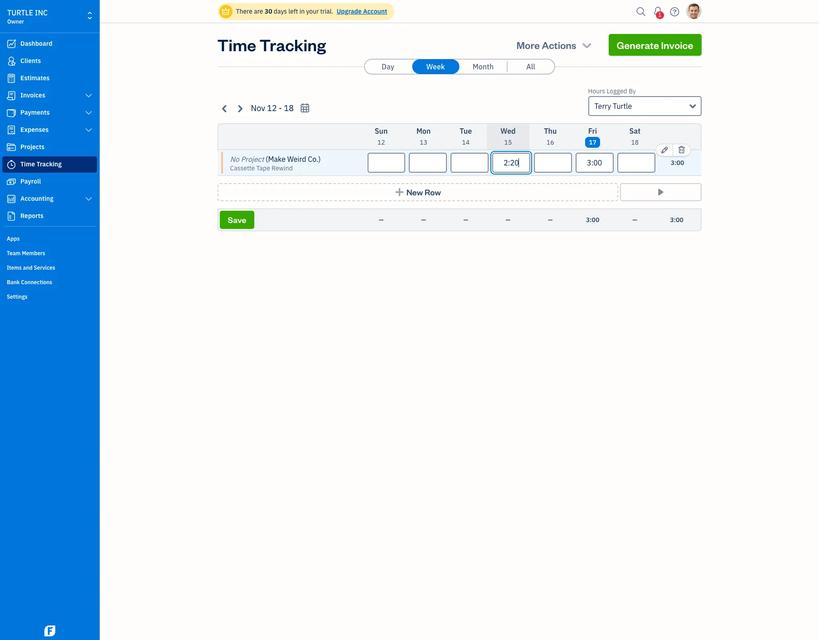 Task type: describe. For each thing, give the bounding box(es) containing it.
14
[[462, 138, 470, 147]]

report image
[[6, 212, 17, 221]]

tape
[[257, 164, 270, 172]]

3 — from the left
[[464, 216, 469, 224]]

tracking inside main element
[[37, 160, 62, 168]]

nov 12 - 18
[[251, 103, 294, 113]]

mon
[[417, 127, 431, 136]]

make
[[268, 155, 286, 164]]

6 — from the left
[[633, 216, 638, 224]]

bank connections link
[[2, 275, 97, 289]]

15
[[505, 138, 512, 147]]

week
[[427, 62, 445, 71]]

choose a date image
[[300, 103, 310, 113]]

thu
[[544, 127, 557, 136]]

dashboard image
[[6, 39, 17, 49]]

members
[[22, 250, 45, 257]]

reports link
[[2, 208, 97, 225]]

1 button
[[651, 2, 666, 20]]

and
[[23, 264, 33, 271]]

1 — from the left
[[379, 216, 384, 224]]

there
[[236, 7, 253, 15]]

3 duration text field from the left
[[618, 153, 656, 173]]

turtle
[[613, 102, 632, 111]]

time tracking inside main element
[[20, 160, 62, 168]]

time inside time tracking link
[[20, 160, 35, 168]]

sun
[[375, 127, 388, 136]]

client image
[[6, 57, 17, 66]]

upgrade account link
[[335, 7, 388, 15]]

new
[[407, 187, 423, 197]]

estimates
[[20, 74, 50, 82]]

dashboard
[[20, 39, 52, 48]]

0 vertical spatial 18
[[284, 103, 294, 113]]

payments
[[20, 108, 50, 117]]

main element
[[0, 0, 122, 641]]

items and services link
[[2, 261, 97, 274]]

bank connections
[[7, 279, 52, 286]]

co.
[[308, 155, 319, 164]]

days
[[274, 7, 287, 15]]

0 vertical spatial tracking
[[260, 34, 326, 55]]

crown image
[[221, 7, 231, 16]]

project image
[[6, 143, 17, 152]]

start timer image
[[656, 188, 666, 197]]

team
[[7, 250, 21, 257]]

rewind
[[272, 164, 293, 172]]

generate
[[617, 39, 660, 51]]

1 horizontal spatial time
[[218, 34, 256, 55]]

more actions button
[[509, 34, 602, 56]]

by
[[629, 87, 636, 95]]

chevron large down image for invoices
[[85, 92, 93, 99]]

estimates link
[[2, 70, 97, 87]]

more actions
[[517, 39, 577, 51]]

connections
[[21, 279, 52, 286]]

tue 14
[[460, 127, 472, 147]]

apps link
[[2, 232, 97, 245]]

save button
[[220, 211, 255, 229]]

reports
[[20, 212, 44, 220]]

payments link
[[2, 105, 97, 121]]

account
[[363, 7, 388, 15]]

month
[[473, 62, 494, 71]]

generate invoice
[[617, 39, 694, 51]]

13
[[420, 138, 428, 147]]

17
[[589, 138, 597, 147]]

new row
[[407, 187, 441, 197]]

chevron large down image for payments
[[85, 109, 93, 117]]

plus image
[[395, 188, 405, 197]]

all link
[[508, 59, 555, 74]]

)
[[319, 155, 321, 164]]

clients
[[20, 57, 41, 65]]

mon 13
[[417, 127, 431, 147]]

weird
[[287, 155, 306, 164]]

2 duration text field from the left
[[451, 153, 489, 173]]

services
[[34, 264, 55, 271]]

previous week image
[[220, 103, 230, 114]]

team members
[[7, 250, 45, 257]]

clients link
[[2, 53, 97, 69]]

apps
[[7, 235, 20, 242]]

project
[[241, 155, 264, 164]]

all
[[527, 62, 536, 71]]

invoices link
[[2, 88, 97, 104]]

freshbooks image
[[43, 626, 57, 637]]

expenses link
[[2, 122, 97, 138]]

turtle
[[7, 8, 33, 17]]

left
[[289, 7, 298, 15]]

4 — from the left
[[506, 216, 511, 224]]

are
[[254, 7, 263, 15]]

nov
[[251, 103, 265, 113]]



Task type: locate. For each thing, give the bounding box(es) containing it.
chevron large down image for expenses
[[85, 127, 93, 134]]

duration text field down "16"
[[534, 153, 572, 173]]

3 duration text field from the left
[[534, 153, 572, 173]]

wed
[[501, 127, 516, 136]]

16
[[547, 138, 555, 147]]

0 vertical spatial time
[[218, 34, 256, 55]]

fri 17
[[589, 127, 598, 147]]

items
[[7, 264, 22, 271]]

0 horizontal spatial duration text field
[[409, 153, 447, 173]]

tracking down projects link
[[37, 160, 62, 168]]

chart image
[[6, 195, 17, 204]]

sat 18
[[630, 127, 641, 147]]

duration text field down sat 18
[[618, 153, 656, 173]]

no
[[230, 155, 239, 164]]

settings
[[7, 293, 28, 300]]

2 horizontal spatial duration text field
[[618, 153, 656, 173]]

1 chevron large down image from the top
[[85, 92, 93, 99]]

12 left -
[[267, 103, 277, 113]]

projects link
[[2, 139, 97, 156]]

delete image
[[678, 145, 686, 156]]

2 duration text field from the left
[[493, 153, 531, 173]]

timer image
[[6, 160, 17, 169]]

accounting
[[20, 195, 54, 203]]

1 duration text field from the left
[[409, 153, 447, 173]]

time tracking link
[[2, 156, 97, 173]]

next week image
[[235, 103, 245, 114]]

1 chevron large down image from the top
[[85, 109, 93, 117]]

2 chevron large down image from the top
[[85, 127, 93, 134]]

team members link
[[2, 246, 97, 260]]

owner
[[7, 18, 24, 25]]

0 vertical spatial chevron large down image
[[85, 109, 93, 117]]

hours
[[589, 87, 606, 95]]

expense image
[[6, 126, 17, 135]]

1 horizontal spatial duration text field
[[451, 153, 489, 173]]

2 chevron large down image from the top
[[85, 196, 93, 203]]

chevron large down image
[[85, 109, 93, 117], [85, 127, 93, 134]]

time down there
[[218, 34, 256, 55]]

18 right -
[[284, 103, 294, 113]]

0 vertical spatial chevron large down image
[[85, 92, 93, 99]]

search image
[[634, 5, 649, 18]]

payroll link
[[2, 174, 97, 190]]

generate invoice button
[[609, 34, 702, 56]]

0 vertical spatial 12
[[267, 103, 277, 113]]

time right timer "image"
[[20, 160, 35, 168]]

there are 30 days left in your trial. upgrade account
[[236, 7, 388, 15]]

1 vertical spatial tracking
[[37, 160, 62, 168]]

0 horizontal spatial 18
[[284, 103, 294, 113]]

day
[[382, 62, 395, 71]]

duration text field down the 13
[[409, 153, 447, 173]]

1 vertical spatial chevron large down image
[[85, 127, 93, 134]]

duration text field down 15 on the right of the page
[[493, 153, 531, 173]]

0 horizontal spatial time tracking
[[20, 160, 62, 168]]

1 vertical spatial chevron large down image
[[85, 196, 93, 203]]

in
[[300, 7, 305, 15]]

12 for nov
[[267, 103, 277, 113]]

1 vertical spatial 12
[[378, 138, 385, 147]]

0 horizontal spatial tracking
[[37, 160, 62, 168]]

actions
[[542, 39, 577, 51]]

tracking down left
[[260, 34, 326, 55]]

invoice image
[[6, 91, 17, 100]]

duration text field down 17
[[576, 153, 614, 173]]

invoices
[[20, 91, 45, 99]]

30
[[265, 7, 272, 15]]

0 horizontal spatial time
[[20, 160, 35, 168]]

5 — from the left
[[548, 216, 553, 224]]

chevron large down image up expenses link
[[85, 109, 93, 117]]

payment image
[[6, 108, 17, 117]]

(
[[266, 155, 268, 164]]

thu 16
[[544, 127, 557, 147]]

invoice
[[662, 39, 694, 51]]

1 horizontal spatial time tracking
[[218, 34, 326, 55]]

new row button
[[218, 183, 619, 201]]

0 horizontal spatial 12
[[267, 103, 277, 113]]

12 for sun
[[378, 138, 385, 147]]

week link
[[412, 59, 460, 74]]

time tracking down 30 in the left top of the page
[[218, 34, 326, 55]]

day link
[[365, 59, 412, 74]]

12 inside sun 12
[[378, 138, 385, 147]]

terry
[[595, 102, 612, 111]]

Duration text field
[[409, 153, 447, 173], [451, 153, 489, 173], [618, 153, 656, 173]]

chevron large down image down "payments" link
[[85, 127, 93, 134]]

chevrondown image
[[581, 39, 594, 51]]

bank
[[7, 279, 20, 286]]

more
[[517, 39, 540, 51]]

dashboard link
[[2, 36, 97, 52]]

chevron large down image inside "payments" link
[[85, 109, 93, 117]]

-
[[279, 103, 282, 113]]

Duration text field
[[368, 153, 406, 173], [493, 153, 531, 173], [534, 153, 572, 173], [576, 153, 614, 173]]

1 horizontal spatial 18
[[632, 138, 639, 147]]

logged
[[607, 87, 628, 95]]

trial.
[[321, 7, 334, 15]]

sun 12
[[375, 127, 388, 147]]

wed 15
[[501, 127, 516, 147]]

4 duration text field from the left
[[576, 153, 614, 173]]

items and services
[[7, 264, 55, 271]]

1 horizontal spatial 12
[[378, 138, 385, 147]]

chevron large down image
[[85, 92, 93, 99], [85, 196, 93, 203]]

duration text field down 14 on the top right of the page
[[451, 153, 489, 173]]

1 vertical spatial time
[[20, 160, 35, 168]]

terry turtle
[[595, 102, 632, 111]]

chevron large down image up reports link
[[85, 196, 93, 203]]

1 vertical spatial 18
[[632, 138, 639, 147]]

row
[[425, 187, 441, 197]]

0 vertical spatial time tracking
[[218, 34, 326, 55]]

settings link
[[2, 290, 97, 303]]

chevron large down image up "payments" link
[[85, 92, 93, 99]]

estimate image
[[6, 74, 17, 83]]

money image
[[6, 177, 17, 186]]

accounting link
[[2, 191, 97, 207]]

hours logged by
[[589, 87, 636, 95]]

cassette
[[230, 164, 255, 172]]

chevron large down image for accounting
[[85, 196, 93, 203]]

2 — from the left
[[421, 216, 426, 224]]

month link
[[460, 59, 507, 74]]

chevron large down image inside accounting link
[[85, 196, 93, 203]]

sat
[[630, 127, 641, 136]]

save
[[228, 215, 247, 225]]

1 vertical spatial time tracking
[[20, 160, 62, 168]]

1 horizontal spatial tracking
[[260, 34, 326, 55]]

expenses
[[20, 126, 49, 134]]

chevron large down image inside invoices link
[[85, 92, 93, 99]]

duration text field down sun 12
[[368, 153, 406, 173]]

terry turtle button
[[589, 96, 702, 116]]

edit image
[[661, 145, 669, 156]]

—
[[379, 216, 384, 224], [421, 216, 426, 224], [464, 216, 469, 224], [506, 216, 511, 224], [548, 216, 553, 224], [633, 216, 638, 224]]

no project ( make weird co. ) cassette tape rewind
[[230, 155, 321, 172]]

1 duration text field from the left
[[368, 153, 406, 173]]

3:00
[[671, 159, 685, 167], [586, 216, 600, 224], [671, 216, 684, 224]]

1
[[659, 11, 662, 18]]

go to help image
[[668, 5, 682, 18]]

your
[[306, 7, 319, 15]]

upgrade
[[337, 7, 362, 15]]

12 down sun
[[378, 138, 385, 147]]

tue
[[460, 127, 472, 136]]

payroll
[[20, 177, 41, 186]]

time tracking
[[218, 34, 326, 55], [20, 160, 62, 168]]

time tracking down projects link
[[20, 160, 62, 168]]

18 inside sat 18
[[632, 138, 639, 147]]

inc
[[35, 8, 48, 17]]

turtle inc owner
[[7, 8, 48, 25]]

12
[[267, 103, 277, 113], [378, 138, 385, 147]]

18 down sat
[[632, 138, 639, 147]]



Task type: vqa. For each thing, say whether or not it's contained in the screenshot.
Search image on the top right of page
yes



